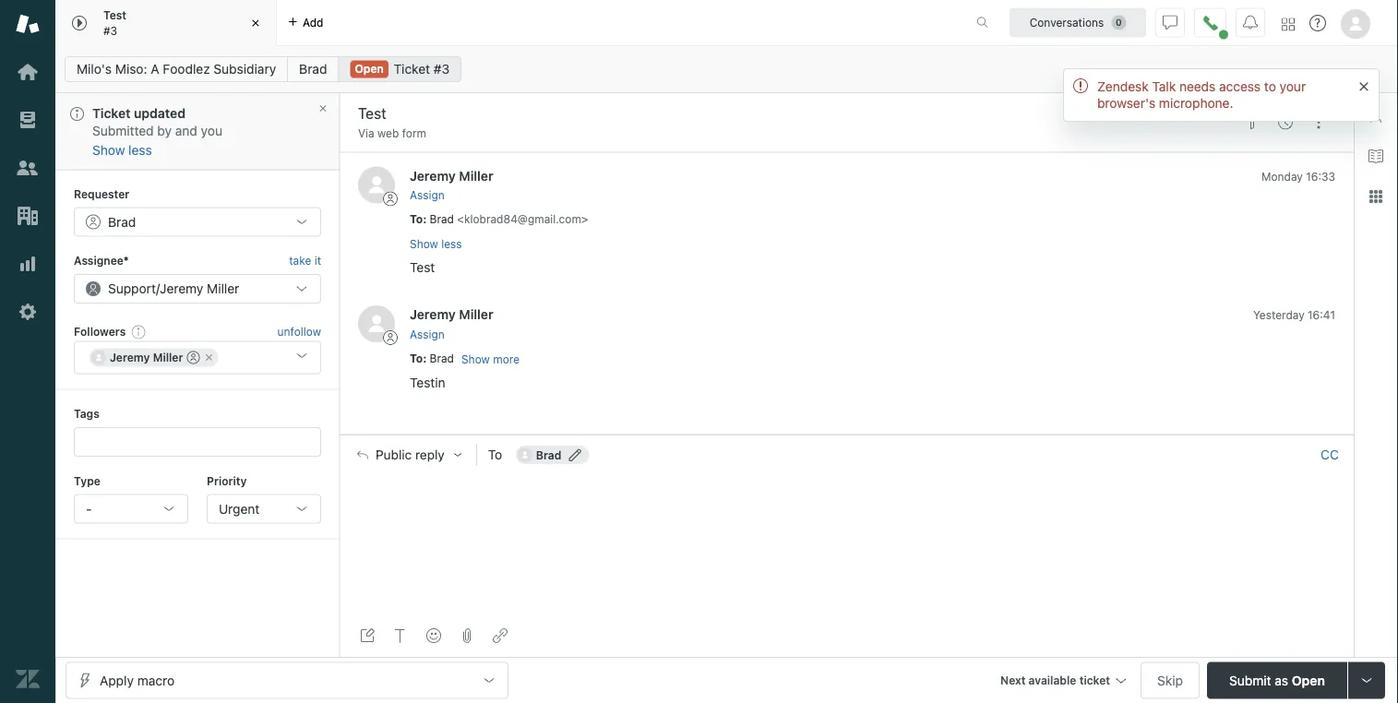 Task type: locate. For each thing, give the bounding box(es) containing it.
/
[[156, 281, 160, 296]]

tab containing test
[[55, 0, 277, 46]]

conversations
[[1030, 16, 1104, 29]]

2 vertical spatial to
[[488, 447, 502, 462]]

ticket up form
[[394, 61, 430, 77]]

ticket for ticket updated submitted by  and you show less
[[92, 106, 131, 121]]

show inside 'to : brad show more'
[[461, 353, 490, 366]]

: inside 'to : brad show more'
[[423, 352, 427, 365]]

via
[[358, 127, 374, 140]]

jeremy miller assign up 'to : brad show more'
[[410, 307, 493, 341]]

show down to : brad <klobrad84@gmail.com>
[[410, 237, 438, 250]]

1 vertical spatial test
[[410, 260, 435, 275]]

ticket
[[1079, 674, 1110, 687]]

add button
[[277, 0, 335, 45]]

1 vertical spatial jeremy miller link
[[410, 307, 493, 322]]

2 assign from the top
[[410, 328, 445, 341]]

Yesterday 16:41 text field
[[1253, 309, 1335, 322]]

add
[[303, 16, 323, 29]]

1 assign from the top
[[410, 189, 445, 202]]

jeremy miller link for test
[[410, 168, 493, 183]]

ticket
[[394, 61, 430, 77], [92, 106, 131, 121]]

miso:
[[115, 61, 147, 77]]

next
[[1000, 674, 1026, 687]]

show
[[92, 142, 125, 157], [410, 237, 438, 250], [461, 353, 490, 366]]

jeremy miller
[[110, 351, 183, 364]]

unfollow button
[[277, 323, 321, 340]]

assign for testin
[[410, 328, 445, 341]]

needs
[[1179, 79, 1216, 94]]

test for test
[[410, 260, 435, 275]]

1 vertical spatial jeremy miller assign
[[410, 307, 493, 341]]

assign button up 'to : brad show more'
[[410, 326, 445, 343]]

add attachment image
[[460, 628, 474, 643]]

1 vertical spatial show less button
[[410, 235, 462, 252]]

less down "submitted"
[[128, 142, 152, 157]]

0 horizontal spatial open
[[355, 62, 384, 75]]

#3 down tabs tab list
[[434, 61, 450, 77]]

organizations image
[[16, 204, 40, 228]]

to
[[410, 213, 423, 226], [410, 352, 423, 365], [488, 447, 502, 462]]

jeremy up 'to : brad show more'
[[410, 307, 456, 322]]

show less button down "submitted"
[[92, 141, 152, 158]]

assign
[[410, 189, 445, 202], [410, 328, 445, 341]]

alert
[[55, 93, 340, 170]]

1 vertical spatial assign button
[[410, 326, 445, 343]]

#3 for test #3
[[103, 24, 117, 37]]

1 vertical spatial assign
[[410, 328, 445, 341]]

public reply
[[376, 447, 445, 462]]

jeremy miller assign
[[410, 168, 493, 202], [410, 307, 493, 341]]

1 jeremy miller link from the top
[[410, 168, 493, 183]]

#3 up milo's
[[103, 24, 117, 37]]

1 assign button from the top
[[410, 187, 445, 204]]

macro
[[137, 673, 175, 688]]

0 vertical spatial show
[[92, 142, 125, 157]]

cc button
[[1321, 447, 1339, 463]]

jeremy down form
[[410, 168, 456, 183]]

displays possible ticket submission types image
[[1359, 673, 1374, 688]]

to up show less
[[410, 213, 423, 226]]

1 horizontal spatial show
[[410, 237, 438, 250]]

0 horizontal spatial #3
[[103, 24, 117, 37]]

avatar image
[[358, 166, 395, 203], [358, 305, 395, 342]]

0 vertical spatial assign button
[[410, 187, 445, 204]]

conversations button
[[1010, 8, 1146, 37]]

skip
[[1157, 673, 1183, 688]]

unfollow
[[277, 325, 321, 338]]

a
[[151, 61, 159, 77]]

0 vertical spatial open
[[355, 62, 384, 75]]

test down show less
[[410, 260, 435, 275]]

show inside show less button
[[410, 237, 438, 250]]

browser's
[[1097, 95, 1156, 111]]

zendesk products image
[[1282, 18, 1295, 31]]

1 vertical spatial open
[[1292, 673, 1325, 688]]

brad inside "secondary" element
[[299, 61, 327, 77]]

0 vertical spatial #3
[[103, 24, 117, 37]]

close image
[[246, 14, 265, 32]]

show down "submitted"
[[92, 142, 125, 157]]

1 vertical spatial :
[[423, 352, 427, 365]]

close ticket collision notification image
[[317, 103, 329, 114]]

get help image
[[1310, 15, 1326, 31]]

0 vertical spatial :
[[423, 213, 427, 226]]

conversationlabel log
[[340, 152, 1354, 435]]

1 vertical spatial less
[[441, 237, 462, 250]]

ticket up "submitted"
[[92, 106, 131, 121]]

tab
[[55, 0, 277, 46]]

info on adding followers image
[[131, 324, 146, 339]]

#3 inside "secondary" element
[[434, 61, 450, 77]]

and
[[175, 123, 197, 138]]

draft mode image
[[360, 628, 375, 643]]

foodlez
[[163, 61, 210, 77]]

jeremy miller link up 'to : brad show more'
[[410, 307, 493, 322]]

next available ticket
[[1000, 674, 1110, 687]]

to up testin
[[410, 352, 423, 365]]

test
[[103, 9, 126, 22], [410, 260, 435, 275]]

avatar image down via
[[358, 166, 395, 203]]

brad up testin
[[430, 352, 454, 365]]

jeremy miller link down form
[[410, 168, 493, 183]]

take
[[289, 254, 311, 267]]

1 horizontal spatial show less button
[[410, 235, 462, 252]]

1 avatar image from the top
[[358, 166, 395, 203]]

less down to : brad <klobrad84@gmail.com>
[[441, 237, 462, 250]]

show left more
[[461, 353, 490, 366]]

testin
[[410, 375, 445, 390]]

0 vertical spatial test
[[103, 9, 126, 22]]

to inside 'to : brad show more'
[[410, 352, 423, 365]]

take it
[[289, 254, 321, 267]]

2 horizontal spatial show
[[461, 353, 490, 366]]

main element
[[0, 0, 55, 703]]

<klobrad84@gmail.com>
[[457, 213, 588, 226]]

1 : from the top
[[423, 213, 427, 226]]

1 horizontal spatial test
[[410, 260, 435, 275]]

0 horizontal spatial less
[[128, 142, 152, 157]]

1 vertical spatial ticket
[[92, 106, 131, 121]]

brad up "close ticket collision notification" 'icon'
[[299, 61, 327, 77]]

jeremy inside option
[[110, 351, 150, 364]]

0 vertical spatial to
[[410, 213, 423, 226]]

#3
[[103, 24, 117, 37], [434, 61, 450, 77]]

miller left user is an agent icon
[[153, 351, 183, 364]]

1 horizontal spatial #3
[[434, 61, 450, 77]]

-
[[86, 501, 92, 516]]

miller right / on the left top of the page
[[207, 281, 239, 296]]

talk
[[1152, 79, 1176, 94]]

avatar image for testin
[[358, 305, 395, 342]]

to for to : brad <klobrad84@gmail.com>
[[410, 213, 423, 226]]

1 jeremy miller assign from the top
[[410, 168, 493, 202]]

add link (cmd k) image
[[493, 628, 508, 643]]

millerjeremy500@gmail.com image
[[91, 350, 106, 365]]

0 vertical spatial assign
[[410, 189, 445, 202]]

milo's
[[77, 61, 112, 77]]

1 horizontal spatial open
[[1292, 673, 1325, 688]]

miller inside jeremy miller option
[[153, 351, 183, 364]]

less
[[128, 142, 152, 157], [441, 237, 462, 250]]

test #3
[[103, 9, 126, 37]]

: up show less
[[423, 213, 427, 226]]

to for to : brad show more
[[410, 352, 423, 365]]

1 vertical spatial show
[[410, 237, 438, 250]]

2 : from the top
[[423, 352, 427, 365]]

assign up show less
[[410, 189, 445, 202]]

yesterday 16:41
[[1253, 309, 1335, 322]]

to for to
[[488, 447, 502, 462]]

0 vertical spatial ticket
[[394, 61, 430, 77]]

remove image
[[203, 352, 214, 363]]

:
[[423, 213, 427, 226], [423, 352, 427, 365]]

open
[[355, 62, 384, 75], [1292, 673, 1325, 688]]

brad up show less
[[430, 213, 454, 226]]

0 vertical spatial jeremy miller assign
[[410, 168, 493, 202]]

2 assign button from the top
[[410, 326, 445, 343]]

brad inside 'to : brad show more'
[[430, 352, 454, 365]]

miller
[[459, 168, 493, 183], [207, 281, 239, 296], [459, 307, 493, 322], [153, 351, 183, 364]]

admin image
[[16, 300, 40, 324]]

by
[[157, 123, 172, 138]]

cc
[[1321, 447, 1339, 462]]

1 vertical spatial avatar image
[[358, 305, 395, 342]]

reporting image
[[16, 252, 40, 276]]

assign up 'to : brad show more'
[[410, 328, 445, 341]]

0 horizontal spatial ticket
[[92, 106, 131, 121]]

test up miso:
[[103, 9, 126, 22]]

2 jeremy miller link from the top
[[410, 307, 493, 322]]

jeremy miller link for testin
[[410, 307, 493, 322]]

assignee*
[[74, 254, 129, 267]]

monday 16:33
[[1262, 170, 1335, 183]]

milo's miso: a foodlez subsidiary link
[[65, 56, 288, 82]]

assignee* element
[[74, 274, 321, 304]]

get started image
[[16, 60, 40, 84]]

avatar image right unfollow button
[[358, 305, 395, 342]]

alert containing ticket updated
[[55, 93, 340, 170]]

- button
[[74, 494, 188, 524]]

skip button
[[1141, 662, 1200, 699]]

assign for test
[[410, 189, 445, 202]]

1 vertical spatial to
[[410, 352, 423, 365]]

brad down requester
[[108, 214, 136, 230]]

0 horizontal spatial test
[[103, 9, 126, 22]]

1 horizontal spatial ticket
[[394, 61, 430, 77]]

urgent
[[219, 501, 260, 516]]

brad right klobrad84@gmail.com icon
[[536, 449, 561, 461]]

to left klobrad84@gmail.com icon
[[488, 447, 502, 462]]

test inside conversationlabel log
[[410, 260, 435, 275]]

jeremy
[[410, 168, 456, 183], [160, 281, 203, 296], [410, 307, 456, 322], [110, 351, 150, 364]]

open right as
[[1292, 673, 1325, 688]]

0 vertical spatial less
[[128, 142, 152, 157]]

2 jeremy miller assign from the top
[[410, 307, 493, 341]]

to : brad <klobrad84@gmail.com>
[[410, 213, 588, 226]]

priority
[[207, 474, 247, 487]]

jeremy miller link
[[410, 168, 493, 183], [410, 307, 493, 322]]

zendesk support image
[[16, 12, 40, 36]]

ticket inside "secondary" element
[[394, 61, 430, 77]]

jeremy miller option
[[90, 348, 218, 367]]

yesterday
[[1253, 309, 1305, 322]]

requester element
[[74, 207, 321, 237]]

brad link
[[287, 56, 339, 82]]

brad
[[299, 61, 327, 77], [430, 213, 454, 226], [108, 214, 136, 230], [430, 352, 454, 365], [536, 449, 561, 461]]

jeremy miller assign up to : brad <klobrad84@gmail.com>
[[410, 168, 493, 202]]

open inside "secondary" element
[[355, 62, 384, 75]]

show less button
[[92, 141, 152, 158], [410, 235, 462, 252]]

ticket for ticket #3
[[394, 61, 430, 77]]

: up testin
[[423, 352, 427, 365]]

assign button up show less
[[410, 187, 445, 204]]

0 horizontal spatial show
[[92, 142, 125, 157]]

jeremy right support
[[160, 281, 203, 296]]

open left ticket #3
[[355, 62, 384, 75]]

1 horizontal spatial less
[[441, 237, 462, 250]]

ticket inside ticket updated submitted by  and you show less
[[92, 106, 131, 121]]

0 vertical spatial avatar image
[[358, 166, 395, 203]]

jeremy down info on adding followers image
[[110, 351, 150, 364]]

edit user image
[[569, 449, 582, 461]]

show less
[[410, 237, 462, 250]]

0 vertical spatial jeremy miller link
[[410, 168, 493, 183]]

test inside tabs tab list
[[103, 9, 126, 22]]

#3 inside test #3
[[103, 24, 117, 37]]

2 avatar image from the top
[[358, 305, 395, 342]]

1 vertical spatial #3
[[434, 61, 450, 77]]

show less button down to : brad <klobrad84@gmail.com>
[[410, 235, 462, 252]]

0 horizontal spatial show less button
[[92, 141, 152, 158]]

available
[[1029, 674, 1076, 687]]

2 vertical spatial show
[[461, 353, 490, 366]]

Subject field
[[354, 102, 1232, 125]]

: for to : brad <klobrad84@gmail.com>
[[423, 213, 427, 226]]



Task type: vqa. For each thing, say whether or not it's contained in the screenshot.
THE THIS DASHBOARD CAN ALSO BE VIEWED IN EXPLORE.
no



Task type: describe. For each thing, give the bounding box(es) containing it.
requester
[[74, 188, 130, 201]]

16:41
[[1308, 309, 1335, 322]]

views image
[[16, 108, 40, 132]]

Monday 16:33 text field
[[1262, 170, 1335, 183]]

your
[[1280, 79, 1306, 94]]

klobrad84@gmail.com image
[[518, 448, 532, 462]]

miller up to : brad <klobrad84@gmail.com>
[[459, 168, 493, 183]]

followers
[[74, 325, 126, 338]]

jeremy miller assign for testin
[[410, 307, 493, 341]]

ticket #3
[[394, 61, 450, 77]]

updated
[[134, 106, 186, 121]]

as
[[1275, 673, 1288, 688]]

jeremy inside assignee* element
[[160, 281, 203, 296]]

access
[[1219, 79, 1261, 94]]

milo's miso: a foodlez subsidiary
[[77, 61, 276, 77]]

type
[[74, 474, 100, 487]]

tags
[[74, 407, 99, 420]]

brad inside requester element
[[108, 214, 136, 230]]

next available ticket button
[[992, 662, 1133, 702]]

zendesk talk needs access to your browser's microphone.
[[1097, 79, 1306, 111]]

tabs tab list
[[55, 0, 957, 46]]

zendesk
[[1097, 79, 1149, 94]]

0 vertical spatial show less button
[[92, 141, 152, 158]]

show inside ticket updated submitted by  and you show less
[[92, 142, 125, 157]]

support
[[108, 281, 156, 296]]

button displays agent's chat status as invisible. image
[[1163, 15, 1178, 30]]

insert emojis image
[[426, 628, 441, 643]]

customers image
[[16, 156, 40, 180]]

monday
[[1262, 170, 1303, 183]]

apply macro
[[100, 673, 175, 688]]

jeremy miller assign for test
[[410, 168, 493, 202]]

support / jeremy miller
[[108, 281, 239, 296]]

zendesk image
[[16, 667, 40, 691]]

ticket updated submitted by  and you show less
[[92, 106, 222, 157]]

reply
[[415, 447, 445, 462]]

web
[[377, 127, 399, 140]]

knowledge image
[[1369, 149, 1383, 163]]

apps image
[[1369, 189, 1383, 204]]

hide composer image
[[839, 427, 854, 442]]

submitted
[[92, 123, 154, 138]]

test for test #3
[[103, 9, 126, 22]]

submit as open
[[1229, 673, 1325, 688]]

followers element
[[74, 341, 321, 374]]

× button
[[1358, 73, 1369, 95]]

form
[[402, 127, 426, 140]]

×
[[1358, 73, 1369, 95]]

via web form
[[358, 127, 426, 140]]

miller up 'to : brad show more'
[[459, 307, 493, 322]]

urgent button
[[207, 494, 321, 524]]

assign button for testin
[[410, 326, 445, 343]]

notifications image
[[1243, 15, 1258, 30]]

to : brad show more
[[410, 352, 520, 366]]

more
[[493, 353, 520, 366]]

avatar image for test
[[358, 166, 395, 203]]

customer context image
[[1369, 108, 1383, 123]]

format text image
[[393, 628, 408, 643]]

to
[[1264, 79, 1276, 94]]

less inside button
[[441, 237, 462, 250]]

events image
[[1278, 115, 1293, 130]]

secondary element
[[55, 51, 1398, 88]]

user is an agent image
[[187, 351, 200, 364]]

miller inside assignee* element
[[207, 281, 239, 296]]

it
[[314, 254, 321, 267]]

16:33
[[1306, 170, 1335, 183]]

apply
[[100, 673, 134, 688]]

submit
[[1229, 673, 1271, 688]]

: for to : brad show more
[[423, 352, 427, 365]]

microphone.
[[1159, 95, 1233, 111]]

public reply button
[[341, 436, 476, 474]]

less inside ticket updated submitted by  and you show less
[[128, 142, 152, 157]]

show more button
[[461, 351, 520, 367]]

you
[[201, 123, 222, 138]]

assign button for test
[[410, 187, 445, 204]]

take it button
[[289, 252, 321, 270]]

subsidiary
[[214, 61, 276, 77]]

#3 for ticket #3
[[434, 61, 450, 77]]

public
[[376, 447, 412, 462]]



